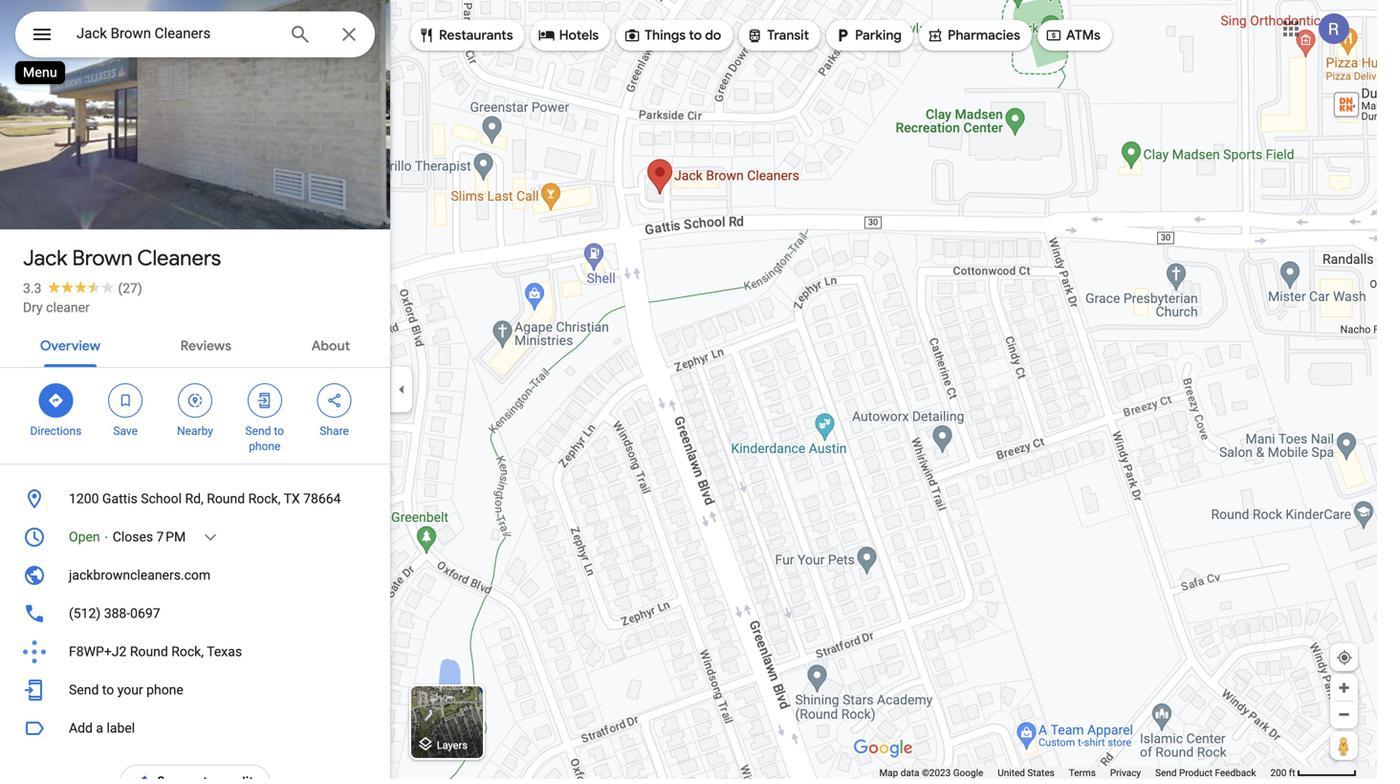 Task type: vqa. For each thing, say whether or not it's contained in the screenshot.


Task type: locate. For each thing, give the bounding box(es) containing it.
pharmacies
[[948, 27, 1021, 44]]

0 horizontal spatial to
[[102, 683, 114, 698]]

overview
[[40, 338, 100, 355]]

tab list containing overview
[[0, 321, 390, 367]]

 search field
[[15, 11, 375, 61]]

united states button
[[998, 767, 1055, 780]]

send
[[245, 425, 271, 438], [69, 683, 99, 698], [1156, 768, 1177, 779]]

footer
[[880, 767, 1271, 780]]

send down the 
[[245, 425, 271, 438]]

map data ©2023 google
[[880, 768, 984, 779]]

collapse side panel image
[[391, 379, 412, 400]]

(512) 388-0697
[[69, 606, 160, 622]]

(512)
[[69, 606, 101, 622]]

show open hours for the week image
[[202, 529, 219, 546]]

 button
[[15, 11, 69, 61]]

feedback
[[1215, 768, 1256, 779]]

footer containing map data ©2023 google
[[880, 767, 1271, 780]]

reviews
[[180, 338, 232, 355]]

send inside button
[[69, 683, 99, 698]]

0 vertical spatial phone
[[249, 440, 281, 453]]

data
[[901, 768, 920, 779]]

dry cleaner button
[[23, 298, 90, 318]]

round inside "f8wp+j2 round rock, texas" button
[[130, 644, 168, 660]]

to inside send to phone
[[274, 425, 284, 438]]

label
[[107, 721, 135, 737]]

nearby
[[177, 425, 213, 438]]

a
[[96, 721, 103, 737]]

2 vertical spatial send
[[1156, 768, 1177, 779]]

photo of jack brown cleaners image
[[0, 0, 390, 230]]

0 vertical spatial to
[[689, 27, 702, 44]]

open
[[69, 529, 100, 545]]

show your location image
[[1336, 650, 1354, 667]]

to left the share
[[274, 425, 284, 438]]

1 vertical spatial rock,
[[171, 644, 204, 660]]

1 vertical spatial round
[[130, 644, 168, 660]]

to inside the  things to do
[[689, 27, 702, 44]]

none field inside jack brown cleaners field
[[77, 22, 274, 45]]


[[834, 25, 851, 46]]

(27)
[[118, 281, 142, 297]]

tab list
[[0, 321, 390, 367]]

0 vertical spatial round
[[207, 491, 245, 507]]

actions for jack brown cleaners region
[[0, 368, 390, 464]]

1 vertical spatial send
[[69, 683, 99, 698]]

states
[[1028, 768, 1055, 779]]

save
[[113, 425, 138, 438]]

phone inside button
[[146, 683, 184, 698]]


[[47, 390, 64, 411]]

rd,
[[185, 491, 204, 507]]

send for send to phone
[[245, 425, 271, 438]]

transit
[[767, 27, 809, 44]]

phone down the 
[[249, 440, 281, 453]]

to for send to phone
[[274, 425, 284, 438]]

0 vertical spatial send
[[245, 425, 271, 438]]

privacy
[[1111, 768, 1141, 779]]

send up add
[[69, 683, 99, 698]]

0 horizontal spatial phone
[[146, 683, 184, 698]]

to
[[689, 27, 702, 44], [274, 425, 284, 438], [102, 683, 114, 698]]

product
[[1180, 768, 1213, 779]]


[[31, 21, 54, 48]]

add
[[69, 721, 93, 737]]

rock,
[[248, 491, 281, 507], [171, 644, 204, 660]]

to for send to your phone
[[102, 683, 114, 698]]

about button
[[296, 321, 366, 367]]

f8wp+j2 round rock, texas button
[[0, 633, 390, 672]]

0697
[[130, 606, 160, 622]]

show street view coverage image
[[1331, 732, 1358, 761]]

1 horizontal spatial send
[[245, 425, 271, 438]]

rock, left tx
[[248, 491, 281, 507]]

to left your on the bottom of the page
[[102, 683, 114, 698]]

add a label button
[[0, 710, 390, 748]]

tx
[[284, 491, 300, 507]]

round down the 0697
[[130, 644, 168, 660]]

to left 'do'
[[689, 27, 702, 44]]

phone
[[249, 440, 281, 453], [146, 683, 184, 698]]

None field
[[77, 22, 274, 45]]

0 horizontal spatial send
[[69, 683, 99, 698]]

round right rd,
[[207, 491, 245, 507]]

1 horizontal spatial to
[[274, 425, 284, 438]]

1 horizontal spatial phone
[[249, 440, 281, 453]]

privacy button
[[1111, 767, 1141, 780]]

200 ft
[[1271, 768, 1296, 779]]

ft
[[1289, 768, 1296, 779]]

rock, left texas
[[171, 644, 204, 660]]

1200 gattis school rd, round rock, tx 78664
[[69, 491, 341, 507]]

7 pm
[[156, 529, 186, 545]]

2 vertical spatial to
[[102, 683, 114, 698]]

information for jack brown cleaners region
[[0, 476, 390, 710]]

Jack Brown Cleaners field
[[15, 11, 375, 57]]

school
[[141, 491, 182, 507]]

send left product
[[1156, 768, 1177, 779]]

2 horizontal spatial to
[[689, 27, 702, 44]]

share
[[320, 425, 349, 438]]

f8wp+j2
[[69, 644, 127, 660]]

send for send product feedback
[[1156, 768, 1177, 779]]

⋅
[[103, 529, 109, 545]]

78664
[[303, 491, 341, 507]]

f8wp+j2 round rock, texas
[[69, 644, 242, 660]]

1 horizontal spatial round
[[207, 491, 245, 507]]

send inside button
[[1156, 768, 1177, 779]]

2 horizontal spatial send
[[1156, 768, 1177, 779]]

send inside send to phone
[[245, 425, 271, 438]]

directions
[[30, 425, 82, 438]]

jackbrowncleaners.com
[[69, 568, 211, 584]]

 parking
[[834, 25, 902, 46]]

0 horizontal spatial round
[[130, 644, 168, 660]]

phone right your on the bottom of the page
[[146, 683, 184, 698]]

to inside button
[[102, 683, 114, 698]]

0 horizontal spatial rock,
[[171, 644, 204, 660]]

atms
[[1067, 27, 1101, 44]]

send product feedback
[[1156, 768, 1256, 779]]

1 vertical spatial to
[[274, 425, 284, 438]]

3.3
[[23, 281, 42, 297]]

send to your phone button
[[0, 672, 390, 710]]

(512) 388-0697 button
[[0, 595, 390, 633]]

1 vertical spatial phone
[[146, 683, 184, 698]]


[[1046, 25, 1063, 46]]

27 reviews element
[[118, 281, 142, 297]]

open ⋅ closes 7 pm
[[69, 529, 186, 545]]

dry
[[23, 300, 43, 316]]

1 horizontal spatial rock,
[[248, 491, 281, 507]]



Task type: describe. For each thing, give the bounding box(es) containing it.
parking
[[855, 27, 902, 44]]

jack
[[23, 245, 67, 272]]

200
[[1271, 768, 1287, 779]]

hotels
[[559, 27, 599, 44]]

google
[[954, 768, 984, 779]]

closes
[[113, 529, 153, 545]]

restaurants
[[439, 27, 513, 44]]

zoom out image
[[1337, 708, 1352, 722]]

dry cleaner
[[23, 300, 90, 316]]

 pharmacies
[[927, 25, 1021, 46]]

united states
[[998, 768, 1055, 779]]

gattis
[[102, 491, 138, 507]]

do
[[705, 27, 722, 44]]


[[746, 25, 764, 46]]

your
[[117, 683, 143, 698]]

jack brown cleaners main content
[[0, 0, 390, 780]]

jackbrowncleaners.com link
[[0, 557, 390, 595]]

google account: ruby anderson  
(rubyanndersson@gmail.com) image
[[1319, 14, 1350, 44]]

send to your phone
[[69, 683, 184, 698]]

1200
[[69, 491, 99, 507]]

 transit
[[746, 25, 809, 46]]

phone inside send to phone
[[249, 440, 281, 453]]

reviews button
[[165, 321, 247, 367]]

jack brown cleaners
[[23, 245, 221, 272]]


[[418, 25, 435, 46]]

things
[[645, 27, 686, 44]]

 hotels
[[538, 25, 599, 46]]

map
[[880, 768, 898, 779]]

send for send to your phone
[[69, 683, 99, 698]]

0 vertical spatial rock,
[[248, 491, 281, 507]]

hours image
[[23, 526, 46, 549]]


[[117, 390, 134, 411]]

tab list inside google maps element
[[0, 321, 390, 367]]

3.3 stars image
[[42, 281, 118, 293]]

388-
[[104, 606, 130, 622]]

brown
[[72, 245, 133, 272]]

united
[[998, 768, 1025, 779]]

cleaners
[[137, 245, 221, 272]]

overview button
[[25, 321, 116, 367]]

200 ft button
[[1271, 768, 1357, 779]]

google maps element
[[0, 0, 1378, 780]]

texas
[[207, 644, 242, 660]]

send product feedback button
[[1156, 767, 1256, 780]]


[[538, 25, 555, 46]]


[[187, 390, 204, 411]]

terms
[[1069, 768, 1096, 779]]

terms button
[[1069, 767, 1096, 780]]


[[624, 25, 641, 46]]

 atms
[[1046, 25, 1101, 46]]

 restaurants
[[418, 25, 513, 46]]


[[256, 390, 273, 411]]

layers
[[437, 740, 468, 752]]

footer inside google maps element
[[880, 767, 1271, 780]]

cleaner
[[46, 300, 90, 316]]


[[326, 390, 343, 411]]

©2023
[[922, 768, 951, 779]]

add a label
[[69, 721, 135, 737]]

1200 gattis school rd, round rock, tx 78664 button
[[0, 480, 390, 518]]

round inside 1200 gattis school rd, round rock, tx 78664 button
[[207, 491, 245, 507]]


[[927, 25, 944, 46]]

 things to do
[[624, 25, 722, 46]]

about
[[312, 338, 350, 355]]

zoom in image
[[1337, 681, 1352, 695]]



